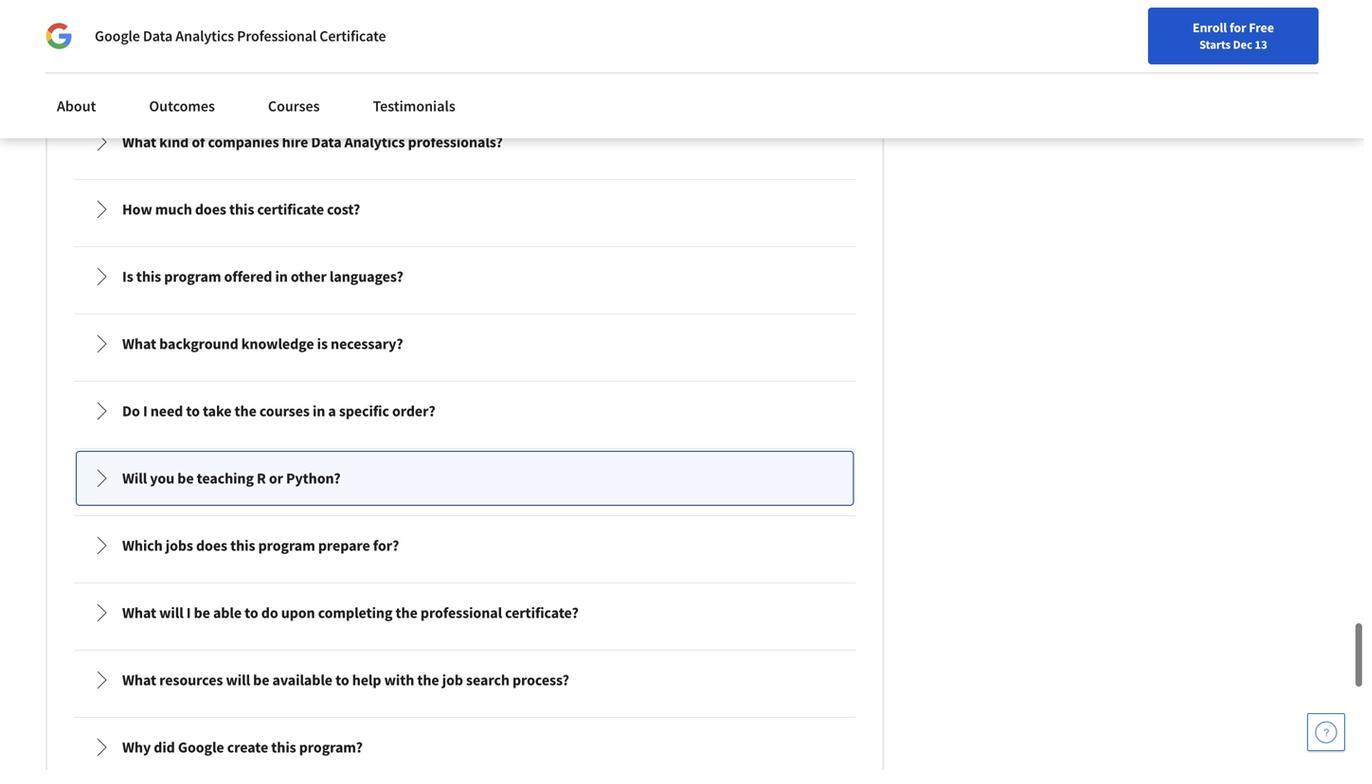 Task type: describe. For each thing, give the bounding box(es) containing it.
with
[[384, 671, 414, 690]]

1 horizontal spatial i
[[186, 603, 191, 622]]

is this program offered in other languages?
[[122, 267, 403, 286]]

about
[[57, 97, 96, 116]]

program inside dropdown button
[[164, 267, 221, 286]]

does for much
[[195, 200, 226, 219]]

resources
[[159, 671, 223, 690]]

why
[[122, 738, 151, 757]]

do i need to take the courses in a specific order?
[[122, 402, 435, 421]]

or
[[269, 469, 283, 488]]

what background knowledge is necessary? button
[[77, 317, 853, 370]]

google image
[[45, 23, 72, 49]]

enroll for free starts dec 13
[[1193, 19, 1274, 52]]

order?
[[392, 402, 435, 421]]

necessary?
[[331, 334, 403, 353]]

to for i
[[245, 603, 258, 622]]

why did google create this program? button
[[77, 721, 853, 770]]

will you be teaching r or python? button
[[77, 452, 853, 505]]

to for will
[[335, 671, 349, 690]]

about link
[[45, 85, 107, 127]]

take
[[203, 402, 232, 421]]

cost?
[[327, 200, 360, 219]]

what for what resources will be available to help with the job search process?
[[122, 671, 156, 690]]

you
[[150, 469, 174, 488]]

upon
[[281, 603, 315, 622]]

a
[[328, 402, 336, 421]]

what will i be able to do upon completing the professional certificate?
[[122, 603, 579, 622]]

certificate
[[319, 27, 386, 45]]

help
[[352, 671, 381, 690]]

professional
[[420, 603, 502, 622]]

prepare
[[318, 536, 370, 555]]

free
[[1249, 19, 1274, 36]]

professional
[[237, 27, 317, 45]]

this inside dropdown button
[[230, 536, 255, 555]]

what for what will i be able to do upon completing the professional certificate?
[[122, 603, 156, 622]]

enroll
[[1193, 19, 1227, 36]]

what for what background knowledge is necessary?
[[122, 334, 156, 353]]

languages?
[[330, 267, 403, 286]]

certificate?
[[505, 603, 579, 622]]

what background knowledge is necessary?
[[122, 334, 403, 353]]

for?
[[373, 536, 399, 555]]

help center image
[[1315, 721, 1338, 744]]

knowledge
[[241, 334, 314, 353]]

google inside why did google create this program? dropdown button
[[178, 738, 224, 757]]

this right create
[[271, 738, 296, 757]]

other
[[291, 267, 327, 286]]

specific
[[339, 402, 389, 421]]

does for jobs
[[196, 536, 227, 555]]

this left certificate
[[229, 200, 254, 219]]

outcomes
[[149, 97, 215, 116]]

completing
[[318, 603, 393, 622]]

google data analytics professional certificate
[[95, 27, 386, 45]]

program?
[[299, 738, 363, 757]]

this inside dropdown button
[[136, 267, 161, 286]]

be for will
[[194, 603, 210, 622]]



Task type: vqa. For each thing, say whether or not it's contained in the screenshot.
be
yes



Task type: locate. For each thing, give the bounding box(es) containing it.
to
[[186, 402, 200, 421], [245, 603, 258, 622], [335, 671, 349, 690]]

1 vertical spatial does
[[196, 536, 227, 555]]

0 horizontal spatial i
[[143, 402, 147, 421]]

to left do
[[245, 603, 258, 622]]

1 horizontal spatial will
[[226, 671, 250, 690]]

1 horizontal spatial in
[[313, 402, 325, 421]]

did
[[154, 738, 175, 757]]

1 horizontal spatial google
[[178, 738, 224, 757]]

i
[[143, 402, 147, 421], [186, 603, 191, 622]]

do i need to take the courses in a specific order? button
[[77, 385, 853, 438]]

this right is
[[136, 267, 161, 286]]

much
[[155, 200, 192, 219]]

courses
[[268, 97, 320, 116]]

jobs
[[166, 536, 193, 555]]

be
[[177, 469, 194, 488], [194, 603, 210, 622], [253, 671, 269, 690]]

in
[[275, 267, 288, 286], [313, 402, 325, 421]]

what inside what resources will be available to help with the job search process? dropdown button
[[122, 671, 156, 690]]

will you be teaching r or python?
[[122, 469, 341, 488]]

starts
[[1199, 37, 1231, 52]]

1 vertical spatial the
[[396, 603, 418, 622]]

job
[[442, 671, 463, 690]]

analytics
[[176, 27, 234, 45]]

1 what from the top
[[122, 334, 156, 353]]

do
[[122, 402, 140, 421]]

show notifications image
[[1144, 24, 1167, 46]]

the left job
[[417, 671, 439, 690]]

2 vertical spatial what
[[122, 671, 156, 690]]

0 vertical spatial google
[[95, 27, 140, 45]]

1 vertical spatial will
[[226, 671, 250, 690]]

is this program offered in other languages? button
[[77, 250, 853, 303]]

0 vertical spatial does
[[195, 200, 226, 219]]

this
[[229, 200, 254, 219], [136, 267, 161, 286], [230, 536, 255, 555], [271, 738, 296, 757]]

be left able
[[194, 603, 210, 622]]

2 vertical spatial to
[[335, 671, 349, 690]]

for
[[1230, 19, 1246, 36]]

be right you
[[177, 469, 194, 488]]

does right much
[[195, 200, 226, 219]]

what resources will be available to help with the job search process? button
[[77, 654, 853, 707]]

available
[[272, 671, 332, 690]]

outcomes link
[[138, 85, 226, 127]]

what left resources
[[122, 671, 156, 690]]

0 vertical spatial be
[[177, 469, 194, 488]]

0 vertical spatial to
[[186, 402, 200, 421]]

2 vertical spatial the
[[417, 671, 439, 690]]

google
[[95, 27, 140, 45], [178, 738, 224, 757]]

will
[[122, 469, 147, 488]]

1 horizontal spatial program
[[258, 536, 315, 555]]

what down which
[[122, 603, 156, 622]]

0 horizontal spatial google
[[95, 27, 140, 45]]

2 what from the top
[[122, 603, 156, 622]]

1 vertical spatial to
[[245, 603, 258, 622]]

the right take at the left of page
[[234, 402, 257, 421]]

program
[[164, 267, 221, 286], [258, 536, 315, 555]]

menu item
[[1002, 19, 1124, 81]]

courses
[[259, 402, 310, 421]]

0 horizontal spatial program
[[164, 267, 221, 286]]

1 horizontal spatial to
[[245, 603, 258, 622]]

3 what from the top
[[122, 671, 156, 690]]

testimonials
[[373, 97, 455, 116]]

in left other in the left of the page
[[275, 267, 288, 286]]

13
[[1255, 37, 1267, 52]]

does right jobs
[[196, 536, 227, 555]]

2 horizontal spatial to
[[335, 671, 349, 690]]

do
[[261, 603, 278, 622]]

how much does this certificate cost?
[[122, 200, 360, 219]]

0 horizontal spatial to
[[186, 402, 200, 421]]

is
[[122, 267, 133, 286]]

i left able
[[186, 603, 191, 622]]

2 vertical spatial be
[[253, 671, 269, 690]]

1 vertical spatial program
[[258, 536, 315, 555]]

is
[[317, 334, 328, 353]]

0 vertical spatial will
[[159, 603, 183, 622]]

i right do
[[143, 402, 147, 421]]

offered
[[224, 267, 272, 286]]

program inside dropdown button
[[258, 536, 315, 555]]

testimonials link
[[361, 85, 467, 127]]

which jobs does this program prepare for? button
[[77, 519, 853, 572]]

be for resources
[[253, 671, 269, 690]]

what inside what will i be able to do upon completing the professional certificate? dropdown button
[[122, 603, 156, 622]]

0 vertical spatial what
[[122, 334, 156, 353]]

1 vertical spatial i
[[186, 603, 191, 622]]

0 vertical spatial program
[[164, 267, 221, 286]]

program left offered
[[164, 267, 221, 286]]

will left able
[[159, 603, 183, 622]]

search
[[466, 671, 510, 690]]

does
[[195, 200, 226, 219], [196, 536, 227, 555]]

why did google create this program?
[[122, 738, 363, 757]]

coursera image
[[23, 15, 143, 46]]

will right resources
[[226, 671, 250, 690]]

r
[[257, 469, 266, 488]]

python?
[[286, 469, 341, 488]]

the right completing
[[396, 603, 418, 622]]

background
[[159, 334, 238, 353]]

which
[[122, 536, 163, 555]]

this right jobs
[[230, 536, 255, 555]]

program left prepare
[[258, 536, 315, 555]]

teaching
[[197, 469, 254, 488]]

does inside dropdown button
[[196, 536, 227, 555]]

what resources will be available to help with the job search process?
[[122, 671, 569, 690]]

what left background
[[122, 334, 156, 353]]

google right "did"
[[178, 738, 224, 757]]

does inside dropdown button
[[195, 200, 226, 219]]

1 vertical spatial be
[[194, 603, 210, 622]]

what
[[122, 334, 156, 353], [122, 603, 156, 622], [122, 671, 156, 690]]

1 vertical spatial what
[[122, 603, 156, 622]]

data
[[143, 27, 173, 45]]

opens in a new tab image
[[260, 741, 275, 756]]

0 horizontal spatial in
[[275, 267, 288, 286]]

1 vertical spatial in
[[313, 402, 325, 421]]

0 vertical spatial in
[[275, 267, 288, 286]]

how much does this certificate cost? button
[[77, 183, 853, 236]]

1 vertical spatial google
[[178, 738, 224, 757]]

courses link
[[257, 85, 331, 127]]

in left a
[[313, 402, 325, 421]]

able
[[213, 603, 242, 622]]

None search field
[[270, 12, 583, 50]]

0 vertical spatial i
[[143, 402, 147, 421]]

to left take at the left of page
[[186, 402, 200, 421]]

process?
[[512, 671, 569, 690]]

google left data at the left top of page
[[95, 27, 140, 45]]

dec
[[1233, 37, 1252, 52]]

create
[[227, 738, 268, 757]]

0 vertical spatial the
[[234, 402, 257, 421]]

what inside what background knowledge is necessary? dropdown button
[[122, 334, 156, 353]]

0 horizontal spatial will
[[159, 603, 183, 622]]

certificate
[[257, 200, 324, 219]]

how
[[122, 200, 152, 219]]

need
[[150, 402, 183, 421]]

to left the help
[[335, 671, 349, 690]]

which jobs does this program prepare for?
[[122, 536, 399, 555]]

what will i be able to do upon completing the professional certificate? button
[[77, 586, 853, 639]]

will
[[159, 603, 183, 622], [226, 671, 250, 690]]

be left available
[[253, 671, 269, 690]]

the
[[234, 402, 257, 421], [396, 603, 418, 622], [417, 671, 439, 690]]



